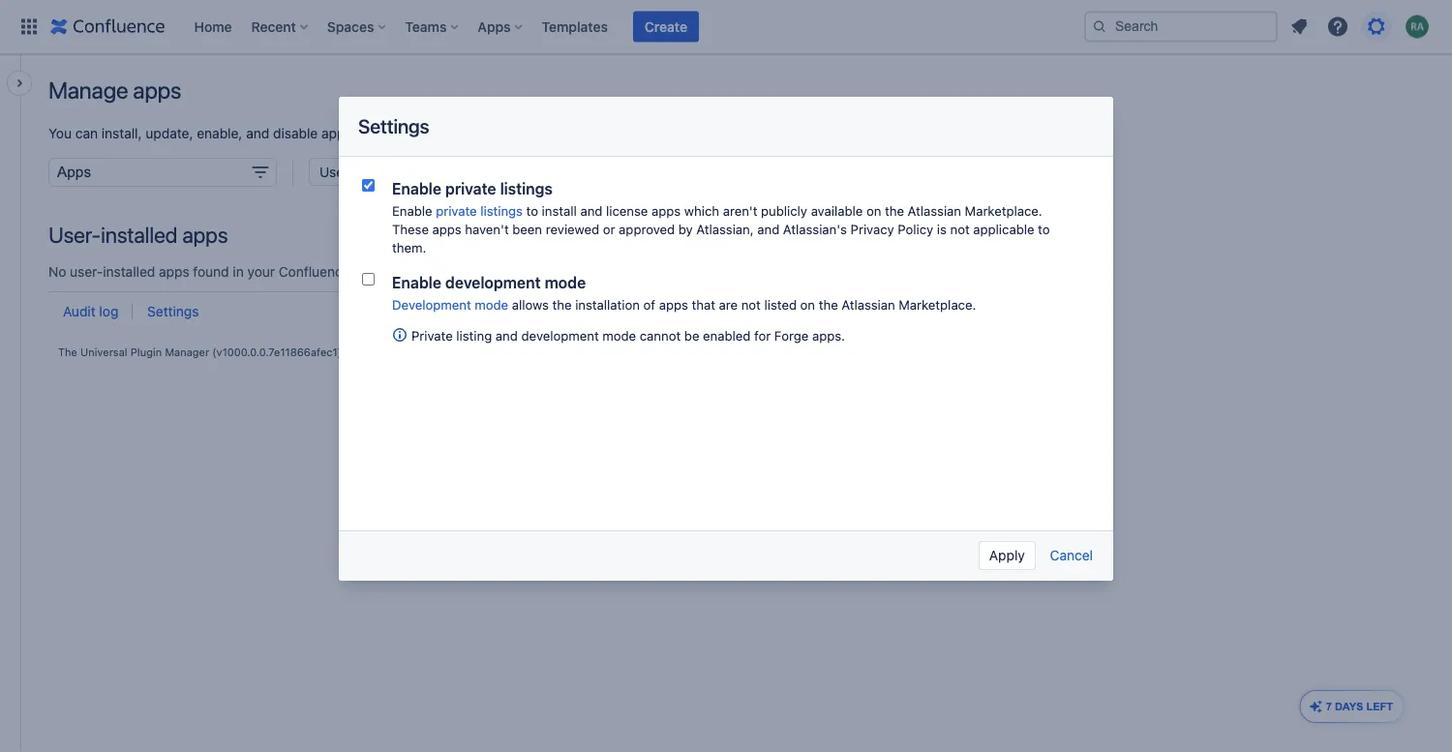 Task type: locate. For each thing, give the bounding box(es) containing it.
0 vertical spatial enable private listings
[[392, 180, 553, 198]]

manage
[[48, 77, 128, 104]]

0 vertical spatial enable
[[392, 180, 442, 198]]

not
[[951, 221, 970, 237], [742, 297, 761, 312]]

1 vertical spatial enable
[[392, 203, 433, 219]]

1 horizontal spatial mode
[[545, 274, 586, 292]]

user- up user-
[[48, 222, 101, 248]]

user- left enable private listings 'checkbox' on the left of the page
[[320, 164, 355, 180]]

forge
[[775, 328, 809, 344]]

0 vertical spatial installed
[[355, 164, 407, 180]]

marketplace. down is on the top of the page
[[899, 297, 977, 312]]

on inside enable development mode development mode allows the installation of apps that are not listed on the atlassian marketplace.
[[801, 297, 816, 312]]

0 vertical spatial atlassian
[[908, 203, 962, 219]]

reviewed
[[546, 221, 600, 237]]

private
[[446, 180, 496, 198], [436, 203, 477, 219]]

1 vertical spatial settings
[[147, 304, 199, 320]]

0 horizontal spatial to
[[527, 203, 539, 219]]

private
[[412, 328, 453, 344]]

mode up listing
[[475, 297, 509, 312]]

atlassian down privacy on the top right
[[842, 297, 896, 312]]

privacy
[[851, 221, 895, 237]]

enable inside enable development mode development mode allows the installation of apps that are not listed on the atlassian marketplace.
[[392, 274, 442, 292]]

apps. right forge
[[813, 328, 846, 344]]

1 enable private listings from the top
[[392, 180, 553, 198]]

0 vertical spatial not
[[951, 221, 970, 237]]

1 horizontal spatial by
[[679, 221, 693, 237]]

mode down installation
[[603, 328, 636, 344]]

apps up update,
[[133, 77, 181, 104]]

0 vertical spatial settings
[[358, 115, 430, 138]]

search image
[[1093, 19, 1108, 34]]

2 vertical spatial atlassian
[[360, 346, 406, 358]]

1 horizontal spatial settings
[[358, 115, 430, 138]]

installed up user-
[[101, 222, 178, 248]]

user- for user-installed apps
[[48, 222, 101, 248]]

1 vertical spatial marketplace.
[[899, 297, 977, 312]]

apps. right find
[[451, 125, 485, 141]]

listings up install
[[500, 180, 553, 198]]

apps right of
[[659, 297, 689, 312]]

marketplace.
[[965, 203, 1043, 219], [899, 297, 977, 312]]

by inside to install and license apps which aren't publicly available on the atlassian marketplace. these apps haven't been reviewed or approved by atlassian, and atlassian's privacy policy is not applicable to them.
[[679, 221, 693, 237]]

home link
[[188, 11, 238, 42]]

new right a
[[980, 159, 1006, 175]]

1 vertical spatial private
[[436, 203, 477, 219]]

1 vertical spatial listings
[[481, 203, 523, 219]]

cancel
[[1050, 548, 1093, 564]]

can
[[75, 125, 98, 141]]

development up allows
[[446, 274, 541, 292]]

user-installed apps
[[48, 222, 228, 248]]

not right is on the top of the page
[[951, 221, 970, 237]]

your
[[247, 264, 275, 280]]

2 vertical spatial mode
[[603, 328, 636, 344]]

installed
[[355, 164, 407, 180], [101, 222, 178, 248], [103, 264, 155, 280]]

available
[[811, 203, 863, 219]]

1 vertical spatial mode
[[475, 297, 509, 312]]

build a new app link
[[915, 159, 1033, 175]]

to up been
[[527, 203, 539, 219]]

by left atlassian "link" at the left top of the page
[[345, 346, 357, 358]]

None field
[[48, 158, 277, 187]]

0 vertical spatial user-
[[320, 164, 355, 180]]

installed down 'here.'
[[355, 164, 407, 180]]

marketplace. inside enable development mode development mode allows the installation of apps that are not listed on the atlassian marketplace.
[[899, 297, 977, 312]]

1 vertical spatial not
[[742, 297, 761, 312]]

enable private listings up haven't
[[392, 203, 523, 219]]

user-
[[70, 264, 103, 280]]

confluence image
[[50, 15, 165, 38], [50, 15, 165, 38]]

banner containing home
[[0, 0, 1453, 54]]

plugin
[[131, 346, 162, 358]]

policy
[[898, 221, 934, 237]]

you can install, update, enable, and disable apps here. find new apps.
[[48, 125, 485, 141]]

1 vertical spatial on
[[801, 297, 816, 312]]

listings up haven't
[[481, 203, 523, 219]]

settings inside dialog
[[358, 115, 430, 138]]

of
[[644, 297, 656, 312]]

by
[[679, 221, 693, 237], [345, 346, 357, 358]]

templates
[[542, 18, 608, 34]]

mode
[[545, 274, 586, 292], [475, 297, 509, 312], [603, 328, 636, 344]]

settings up manager
[[147, 304, 199, 320]]

1 horizontal spatial to
[[1038, 221, 1050, 237]]

1 vertical spatial atlassian
[[842, 297, 896, 312]]

1 vertical spatial enable private listings
[[392, 203, 523, 219]]

audit
[[63, 304, 96, 320]]

0 horizontal spatial new
[[422, 125, 447, 141]]

1 vertical spatial to
[[1038, 221, 1050, 237]]

installed down user-installed apps
[[103, 264, 155, 280]]

atlassian down info image
[[360, 346, 406, 358]]

to
[[527, 203, 539, 219], [1038, 221, 1050, 237]]

1 horizontal spatial on
[[867, 203, 882, 219]]

banner
[[0, 0, 1453, 54]]

2 horizontal spatial atlassian
[[908, 203, 962, 219]]

applicable
[[974, 221, 1035, 237]]

2 horizontal spatial mode
[[603, 328, 636, 344]]

not inside to install and license apps which aren't publicly available on the atlassian marketplace. these apps haven't been reviewed or approved by atlassian, and atlassian's privacy policy is not applicable to them.
[[951, 221, 970, 237]]

new
[[422, 125, 447, 141], [980, 159, 1006, 175]]

are
[[719, 297, 738, 312]]

on right listed
[[801, 297, 816, 312]]

0 horizontal spatial settings
[[147, 304, 199, 320]]

marketplace. up applicable
[[965, 203, 1043, 219]]

enable private listings
[[392, 180, 553, 198], [392, 203, 523, 219]]

private up haven't
[[436, 203, 477, 219]]

atlassian
[[908, 203, 962, 219], [842, 297, 896, 312], [360, 346, 406, 358]]

in
[[233, 264, 244, 280]]

0 horizontal spatial not
[[742, 297, 761, 312]]

for
[[755, 328, 771, 344]]

and left disable
[[246, 125, 269, 141]]

approved
[[619, 221, 675, 237]]

0 vertical spatial development
[[446, 274, 541, 292]]

user-
[[320, 164, 355, 180], [48, 222, 101, 248]]

app
[[1010, 159, 1033, 175]]

1 horizontal spatial atlassian
[[842, 297, 896, 312]]

settings up user-installed
[[358, 115, 430, 138]]

spaces
[[327, 18, 374, 34]]

0 vertical spatial on
[[867, 203, 882, 219]]

development down allows
[[522, 328, 599, 344]]

to right applicable
[[1038, 221, 1050, 237]]

apps.
[[451, 125, 485, 141], [813, 328, 846, 344]]

atlassian up is on the top of the page
[[908, 203, 962, 219]]

the inside to install and license apps which aren't publicly available on the atlassian marketplace. these apps haven't been reviewed or approved by atlassian, and atlassian's privacy policy is not applicable to them.
[[885, 203, 905, 219]]

apps
[[133, 77, 181, 104], [322, 125, 352, 141], [652, 203, 681, 219], [433, 221, 462, 237], [182, 222, 228, 248], [159, 264, 189, 280], [659, 297, 689, 312]]

1 vertical spatial new
[[980, 159, 1006, 175]]

1 horizontal spatial user-
[[320, 164, 355, 180]]

0 horizontal spatial user-
[[48, 222, 101, 248]]

settings
[[358, 115, 430, 138], [147, 304, 199, 320]]

1 vertical spatial development
[[522, 328, 599, 344]]

0 vertical spatial by
[[679, 221, 693, 237]]

0 horizontal spatial mode
[[475, 297, 509, 312]]

on inside to install and license apps which aren't publicly available on the atlassian marketplace. these apps haven't been reviewed or approved by atlassian, and atlassian's privacy policy is not applicable to them.
[[867, 203, 882, 219]]

here.
[[356, 125, 388, 141]]

1 vertical spatial user-
[[48, 222, 101, 248]]

disable
[[273, 125, 318, 141]]

is
[[937, 221, 947, 237]]

and right listing
[[496, 328, 518, 344]]

0 vertical spatial listings
[[500, 180, 553, 198]]

build
[[935, 159, 966, 175]]

apps right these
[[433, 221, 462, 237]]

the up policy
[[885, 203, 905, 219]]

on
[[867, 203, 882, 219], [801, 297, 816, 312]]

mode for mode
[[475, 297, 509, 312]]

enable
[[392, 180, 442, 198], [392, 203, 433, 219], [392, 274, 442, 292]]

1 vertical spatial apps.
[[813, 328, 846, 344]]

2 vertical spatial enable
[[392, 274, 442, 292]]

atlassian's
[[783, 221, 847, 237]]

the right listed
[[819, 297, 838, 312]]

apps button
[[472, 11, 530, 42]]

1 horizontal spatial apps.
[[813, 328, 846, 344]]

the right allows
[[553, 297, 572, 312]]

and
[[246, 125, 269, 141], [581, 203, 603, 219], [758, 221, 780, 237], [496, 328, 518, 344]]

2 horizontal spatial the
[[885, 203, 905, 219]]

3 enable from the top
[[392, 274, 442, 292]]

enable private listings up private listings "link"
[[392, 180, 553, 198]]

0 horizontal spatial by
[[345, 346, 357, 358]]

0 vertical spatial to
[[527, 203, 539, 219]]

0 vertical spatial apps.
[[451, 125, 485, 141]]

mode up allows
[[545, 274, 586, 292]]

be
[[685, 328, 700, 344]]

private up private listings "link"
[[446, 180, 496, 198]]

small image
[[915, 159, 931, 175]]

apps left 'here.'
[[322, 125, 352, 141]]

not right are
[[742, 297, 761, 312]]

been
[[513, 221, 542, 237]]

on up privacy on the top right
[[867, 203, 882, 219]]

by down which
[[679, 221, 693, 237]]

create link
[[633, 11, 699, 42]]

0 vertical spatial marketplace.
[[965, 203, 1043, 219]]

1 horizontal spatial not
[[951, 221, 970, 237]]

find
[[391, 125, 418, 141]]

development inside enable development mode development mode allows the installation of apps that are not listed on the atlassian marketplace.
[[446, 274, 541, 292]]

0 vertical spatial new
[[422, 125, 447, 141]]

0 horizontal spatial on
[[801, 297, 816, 312]]

cancel button
[[1050, 541, 1094, 570]]

new right find
[[422, 125, 447, 141]]

the
[[58, 346, 77, 358]]

found
[[193, 264, 229, 280]]

atlassian link
[[360, 346, 406, 358]]

that
[[692, 297, 716, 312]]

1 vertical spatial installed
[[101, 222, 178, 248]]

1 horizontal spatial new
[[980, 159, 1006, 175]]

the
[[885, 203, 905, 219], [553, 297, 572, 312], [819, 297, 838, 312]]

haven't
[[465, 221, 509, 237]]



Task type: describe. For each thing, give the bounding box(es) containing it.
(v1000.0.0.7e11866afec1)
[[212, 346, 342, 358]]

publicly
[[761, 203, 808, 219]]

Enable private listings checkbox
[[362, 179, 375, 192]]

these
[[392, 221, 429, 237]]

and down publicly
[[758, 221, 780, 237]]

the universal plugin manager (v1000.0.0.7e11866afec1) by atlassian
[[58, 346, 406, 358]]

manage apps
[[48, 77, 181, 104]]

0 horizontal spatial apps.
[[451, 125, 485, 141]]

create
[[645, 18, 688, 34]]

a
[[969, 159, 977, 175]]

no user-installed apps found in your confluence instance.
[[48, 264, 411, 280]]

manager
[[165, 346, 209, 358]]

allows
[[512, 297, 549, 312]]

spaces button
[[321, 11, 394, 42]]

you
[[48, 125, 72, 141]]

0 horizontal spatial the
[[553, 297, 572, 312]]

install,
[[102, 125, 142, 141]]

1 vertical spatial by
[[345, 346, 357, 358]]

or
[[603, 221, 616, 237]]

apps up found
[[182, 222, 228, 248]]

0 vertical spatial private
[[446, 180, 496, 198]]

audit log link
[[63, 304, 118, 320]]

apps up "approved"
[[652, 203, 681, 219]]

and up the reviewed on the top of page
[[581, 203, 603, 219]]

2 enable from the top
[[392, 203, 433, 219]]

user- for user-installed
[[320, 164, 355, 180]]

universal
[[80, 346, 127, 358]]

private listings link
[[436, 203, 523, 219]]

which
[[685, 203, 720, 219]]

home
[[194, 18, 232, 34]]

installation
[[576, 297, 640, 312]]

to install and license apps which aren't publicly available on the atlassian marketplace. these apps haven't been reviewed or approved by atlassian, and atlassian's privacy policy is not applicable to them.
[[392, 203, 1050, 255]]

cannot
[[640, 328, 681, 344]]

templates link
[[536, 11, 614, 42]]

apps inside enable development mode development mode allows the installation of apps that are not listed on the atlassian marketplace.
[[659, 297, 689, 312]]

audit log
[[63, 304, 118, 320]]

aren't
[[723, 203, 758, 219]]

atlassian inside to install and license apps which aren't publicly available on the atlassian marketplace. these apps haven't been reviewed or approved by atlassian, and atlassian's privacy policy is not applicable to them.
[[908, 203, 962, 219]]

user-installed
[[320, 164, 407, 180]]

find new apps. link
[[391, 125, 485, 141]]

apps left found
[[159, 264, 189, 280]]

Search field
[[1085, 11, 1278, 42]]

0 vertical spatial mode
[[545, 274, 586, 292]]

apply
[[990, 548, 1026, 564]]

apps. inside settings dialog
[[813, 328, 846, 344]]

1 enable from the top
[[392, 180, 442, 198]]

confluence
[[279, 264, 350, 280]]

log
[[99, 304, 118, 320]]

install
[[542, 203, 577, 219]]

1 horizontal spatial the
[[819, 297, 838, 312]]

update,
[[146, 125, 193, 141]]

apps
[[478, 18, 511, 34]]

apply button
[[979, 541, 1036, 570]]

enable development mode development mode allows the installation of apps that are not listed on the atlassian marketplace.
[[392, 274, 977, 312]]

settings icon image
[[1366, 15, 1389, 38]]

instance.
[[354, 264, 411, 280]]

not inside enable development mode development mode allows the installation of apps that are not listed on the atlassian marketplace.
[[742, 297, 761, 312]]

listing
[[457, 328, 492, 344]]

private listing and development mode cannot be enabled for forge apps.
[[412, 328, 846, 344]]

2 enable private listings from the top
[[392, 203, 523, 219]]

2 vertical spatial installed
[[103, 264, 155, 280]]

Enable development mode checkbox
[[362, 273, 375, 286]]

installed for user-installed
[[355, 164, 407, 180]]

marketplace. inside to install and license apps which aren't publicly available on the atlassian marketplace. these apps haven't been reviewed or approved by atlassian, and atlassian's privacy policy is not applicable to them.
[[965, 203, 1043, 219]]

enable,
[[197, 125, 243, 141]]

no
[[48, 264, 66, 280]]

info image
[[392, 327, 408, 343]]

atlassian inside enable development mode development mode allows the installation of apps that are not listed on the atlassian marketplace.
[[842, 297, 896, 312]]

installed for user-installed apps
[[101, 222, 178, 248]]

them.
[[392, 240, 426, 255]]

development
[[392, 297, 471, 312]]

settings link
[[147, 304, 199, 320]]

license
[[606, 203, 648, 219]]

enabled
[[703, 328, 751, 344]]

settings dialog
[[339, 97, 1128, 581]]

global element
[[12, 0, 1081, 54]]

development mode link
[[392, 297, 509, 312]]

atlassian,
[[697, 221, 754, 237]]

build a new app
[[931, 159, 1033, 175]]

0 horizontal spatial atlassian
[[360, 346, 406, 358]]

listed
[[765, 297, 797, 312]]

mode for and
[[603, 328, 636, 344]]



Task type: vqa. For each thing, say whether or not it's contained in the screenshot.
Saved
no



